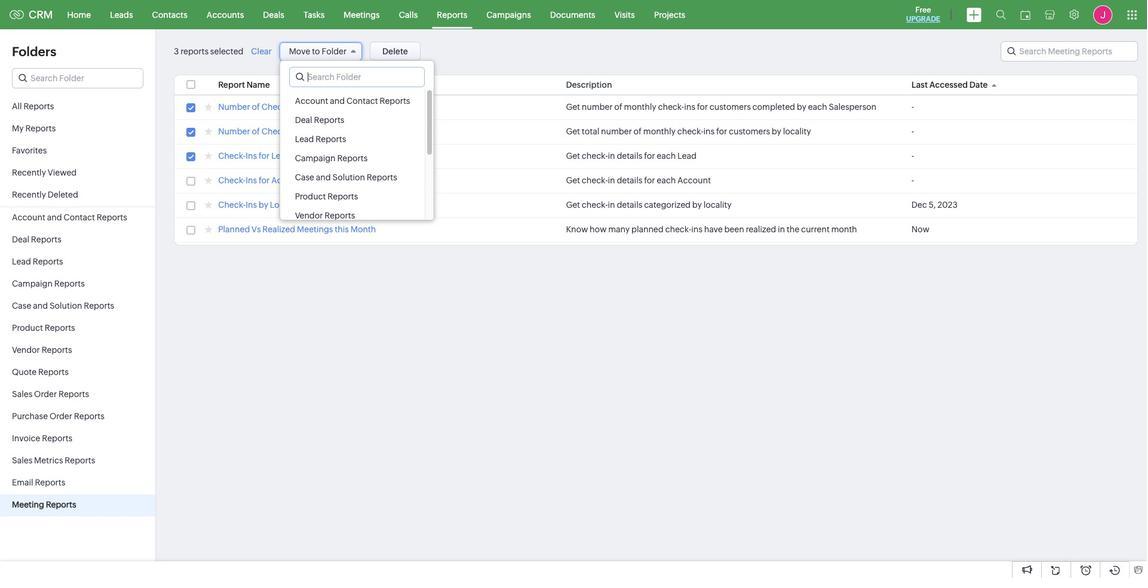 Task type: vqa. For each thing, say whether or not it's contained in the screenshot.
Orders
no



Task type: locate. For each thing, give the bounding box(es) containing it.
1 horizontal spatial salesperson
[[829, 102, 877, 112]]

the
[[787, 225, 800, 234]]

1 vertical spatial account
[[678, 176, 711, 185]]

locality inside check-ins by locality link
[[270, 200, 300, 210]]

0 vertical spatial number
[[582, 102, 613, 112]]

1 vertical spatial details
[[617, 176, 643, 185]]

number of check-ins by locality link
[[218, 127, 344, 138]]

vendor
[[295, 211, 323, 220], [12, 345, 40, 355]]

vendor up quote
[[12, 345, 40, 355]]

recently inside "link"
[[12, 190, 46, 200]]

2 vertical spatial account
[[12, 213, 45, 222]]

0 vertical spatial campaign
[[295, 154, 336, 163]]

delete
[[382, 47, 408, 56]]

invoice reports
[[12, 434, 72, 443]]

all reports
[[12, 102, 54, 111]]

2 vertical spatial lead
[[12, 257, 31, 266]]

account and contact reports up deal reports option
[[295, 96, 410, 106]]

sales down quote
[[12, 390, 32, 399]]

lead reports
[[295, 134, 346, 144], [12, 257, 63, 266]]

contact up deal reports option
[[347, 96, 378, 106]]

0 horizontal spatial case and solution reports
[[12, 301, 114, 311]]

0 vertical spatial each
[[808, 102, 827, 112]]

reports up sales order reports
[[38, 367, 69, 377]]

1 vertical spatial recently
[[12, 190, 46, 200]]

ins down get number of monthly check-ins for customers completed by each salesperson
[[704, 127, 715, 136]]

locality inside the number of check-ins by locality link
[[313, 127, 344, 136]]

contact for account and contact reports link
[[64, 213, 95, 222]]

deals link
[[254, 0, 294, 29]]

number down report
[[218, 102, 250, 112]]

0 vertical spatial product reports
[[295, 192, 358, 201]]

campaign reports down lead reports link
[[12, 279, 85, 289]]

this
[[335, 225, 349, 234]]

reports up quote reports
[[42, 345, 72, 355]]

2 number from the top
[[218, 127, 250, 136]]

realized
[[263, 225, 295, 234]]

1 horizontal spatial solution
[[333, 173, 365, 182]]

quote
[[12, 367, 36, 377]]

each
[[808, 102, 827, 112], [657, 151, 676, 161], [657, 176, 676, 185]]

1 horizontal spatial search folder text field
[[290, 68, 424, 87]]

check- up how
[[582, 200, 608, 210]]

ins up the get total number of monthly check-ins for customers by locality
[[684, 102, 695, 112]]

product reports inside option
[[295, 192, 358, 201]]

1 horizontal spatial lead
[[295, 134, 314, 144]]

order down quote reports
[[34, 390, 57, 399]]

sales inside "link"
[[12, 456, 32, 465]]

campaign up case and solution reports option
[[295, 154, 336, 163]]

1 details from the top
[[617, 151, 643, 161]]

selected
[[210, 47, 243, 56]]

sales up email
[[12, 456, 32, 465]]

0 horizontal spatial account
[[12, 213, 45, 222]]

and
[[330, 96, 345, 106], [316, 173, 331, 182], [47, 213, 62, 222], [33, 301, 48, 311]]

reports down deal reports link
[[33, 257, 63, 266]]

solution inside option
[[333, 173, 365, 182]]

3 - from the top
[[912, 151, 914, 161]]

check-ins by locality
[[218, 200, 300, 210]]

in left the
[[778, 225, 785, 234]]

0 vertical spatial locality
[[313, 127, 344, 136]]

reports down deal reports option
[[316, 134, 346, 144]]

number for number of check-ins by locality
[[218, 127, 250, 136]]

0 horizontal spatial product
[[12, 323, 43, 333]]

and down campaign reports link
[[33, 301, 48, 311]]

purchase order reports link
[[0, 406, 155, 428]]

campaign reports up case and solution reports option
[[295, 154, 368, 163]]

case and solution reports up product reports option
[[295, 173, 397, 182]]

case and solution reports option
[[280, 168, 425, 187]]

1 vertical spatial product reports
[[12, 323, 75, 333]]

reports inside purchase order reports link
[[74, 412, 104, 421]]

of inside number of check-ins by salesperson link
[[252, 102, 260, 112]]

1 vertical spatial locality
[[270, 200, 300, 210]]

lead
[[295, 134, 314, 144], [678, 151, 697, 161], [12, 257, 31, 266]]

and up product reports option
[[316, 173, 331, 182]]

2 vertical spatial ins
[[691, 225, 703, 234]]

0 horizontal spatial salesperson
[[313, 102, 361, 112]]

0 horizontal spatial meetings
[[297, 225, 333, 234]]

0 vertical spatial case
[[295, 173, 314, 182]]

and inside case and solution reports option
[[316, 173, 331, 182]]

3 details from the top
[[617, 200, 643, 210]]

email
[[12, 478, 33, 488]]

reports down case and solution reports link
[[45, 323, 75, 333]]

recently for recently viewed
[[12, 168, 46, 177]]

details for locality
[[617, 200, 643, 210]]

1 vertical spatial each
[[657, 151, 676, 161]]

ins down check-ins for leads link
[[246, 176, 257, 185]]

and for account and contact reports link
[[47, 213, 62, 222]]

customers down completed
[[729, 127, 770, 136]]

1 vertical spatial contact
[[64, 213, 95, 222]]

meetings
[[344, 10, 380, 19], [297, 225, 333, 234]]

locality up the 'have'
[[704, 200, 732, 210]]

0 horizontal spatial contact
[[64, 213, 95, 222]]

accounts up the "selected"
[[207, 10, 244, 19]]

2 horizontal spatial account
[[678, 176, 711, 185]]

number of check-ins by locality
[[218, 127, 344, 136]]

reports up product reports option
[[367, 173, 397, 182]]

in
[[608, 151, 615, 161], [608, 176, 615, 185], [608, 200, 615, 210], [778, 225, 785, 234]]

1 horizontal spatial campaign reports
[[295, 154, 368, 163]]

1 vertical spatial vendor
[[12, 345, 40, 355]]

meetings up folder
[[344, 10, 380, 19]]

1 - from the top
[[912, 102, 914, 112]]

0 vertical spatial accounts
[[207, 10, 244, 19]]

1 vertical spatial deal reports
[[12, 235, 61, 244]]

reports inside campaign reports option
[[337, 154, 368, 163]]

solution down campaign reports link
[[50, 301, 82, 311]]

1 horizontal spatial meetings
[[344, 10, 380, 19]]

free upgrade
[[906, 5, 940, 23]]

and up deal reports option
[[330, 96, 345, 106]]

reports down quote reports link
[[59, 390, 89, 399]]

reports inside product reports option
[[328, 192, 358, 201]]

1 horizontal spatial case and solution reports
[[295, 173, 397, 182]]

lead reports down deal reports link
[[12, 257, 63, 266]]

contact inside option
[[347, 96, 378, 106]]

my reports link
[[0, 118, 155, 140]]

0 horizontal spatial lead reports
[[12, 257, 63, 266]]

- for get total number of monthly check-ins for customers by locality
[[912, 127, 914, 136]]

0 vertical spatial product
[[295, 192, 326, 201]]

number right total
[[601, 127, 632, 136]]

date
[[970, 80, 988, 90]]

check- for accounts
[[218, 176, 246, 185]]

2 recently from the top
[[12, 190, 46, 200]]

Search Folder text field
[[290, 68, 424, 87], [13, 69, 143, 88]]

check- up check-ins for accounts
[[218, 151, 246, 161]]

salesperson
[[313, 102, 361, 112], [829, 102, 877, 112]]

1 number from the top
[[218, 102, 250, 112]]

account and contact reports inside option
[[295, 96, 410, 106]]

reports inside deal reports link
[[31, 235, 61, 244]]

1 recently from the top
[[12, 168, 46, 177]]

3
[[174, 47, 179, 56]]

number of check-ins by salesperson link
[[218, 102, 361, 114]]

1 vertical spatial vendor reports
[[12, 345, 72, 355]]

order
[[34, 390, 57, 399], [50, 412, 72, 421]]

0 horizontal spatial vendor reports
[[12, 345, 72, 355]]

0 horizontal spatial search folder text field
[[13, 69, 143, 88]]

account up number of check-ins by locality
[[295, 96, 328, 106]]

check- for locality
[[218, 200, 246, 210]]

2 vertical spatial each
[[657, 176, 676, 185]]

0 vertical spatial deal
[[295, 115, 312, 125]]

product inside option
[[295, 192, 326, 201]]

case and solution reports down campaign reports link
[[12, 301, 114, 311]]

customers left completed
[[710, 102, 751, 112]]

sales metrics reports link
[[0, 451, 155, 473]]

leads link
[[100, 0, 143, 29]]

reports down case and solution reports option
[[328, 192, 358, 201]]

1 horizontal spatial account and contact reports
[[295, 96, 410, 106]]

reports up this
[[325, 211, 355, 220]]

1 horizontal spatial case
[[295, 173, 314, 182]]

1 salesperson from the left
[[313, 102, 361, 112]]

details for account
[[617, 176, 643, 185]]

each for account
[[657, 176, 676, 185]]

check- up the get total number of monthly check-ins for customers by locality
[[658, 102, 684, 112]]

2 details from the top
[[617, 176, 643, 185]]

account and contact reports option
[[280, 91, 425, 111]]

2 salesperson from the left
[[829, 102, 877, 112]]

1 vertical spatial order
[[50, 412, 72, 421]]

1 horizontal spatial contact
[[347, 96, 378, 106]]

locality down completed
[[783, 127, 811, 136]]

1 vertical spatial meetings
[[297, 225, 333, 234]]

1 horizontal spatial leads
[[271, 151, 294, 161]]

details down get check-in details for each account
[[617, 200, 643, 210]]

2 get from the top
[[566, 127, 580, 136]]

leads down the number of check-ins by locality link
[[271, 151, 294, 161]]

get check-in details categorized by locality
[[566, 200, 732, 210]]

details
[[617, 151, 643, 161], [617, 176, 643, 185], [617, 200, 643, 210]]

solution up product reports option
[[333, 173, 365, 182]]

campaign reports option
[[280, 149, 425, 168]]

viewed
[[48, 168, 77, 177]]

account and contact reports down recently deleted "link"
[[12, 213, 127, 222]]

locality up campaign reports option
[[313, 127, 344, 136]]

0 vertical spatial recently
[[12, 168, 46, 177]]

metrics
[[34, 456, 63, 465]]

0 horizontal spatial accounts
[[207, 10, 244, 19]]

vendor up the planned vs realized meetings this month
[[295, 211, 323, 220]]

1 vertical spatial number
[[601, 127, 632, 136]]

reports inside case and solution reports link
[[84, 301, 114, 311]]

5 get from the top
[[566, 200, 580, 210]]

planned vs realized meetings this month
[[218, 225, 376, 234]]

1 vertical spatial leads
[[271, 151, 294, 161]]

deal reports down recently deleted
[[12, 235, 61, 244]]

of
[[252, 102, 260, 112], [614, 102, 622, 112], [252, 127, 260, 136], [634, 127, 642, 136]]

in up many at right top
[[608, 200, 615, 210]]

invoice
[[12, 434, 40, 443]]

account for list box containing account and contact reports
[[295, 96, 328, 106]]

and inside account and contact reports option
[[330, 96, 345, 106]]

reports inside the product reports link
[[45, 323, 75, 333]]

for
[[697, 102, 708, 112], [716, 127, 727, 136], [259, 151, 270, 161], [644, 151, 655, 161], [259, 176, 270, 185], [644, 176, 655, 185]]

account and contact reports for list box containing account and contact reports
[[295, 96, 410, 106]]

get for get check-in details for each account
[[566, 176, 580, 185]]

and for list box containing account and contact reports
[[330, 96, 345, 106]]

account up categorized
[[678, 176, 711, 185]]

check-ins for accounts
[[218, 176, 309, 185]]

1 horizontal spatial product reports
[[295, 192, 358, 201]]

home link
[[58, 0, 100, 29]]

and inside case and solution reports link
[[33, 301, 48, 311]]

reports inside sales metrics reports "link"
[[65, 456, 95, 465]]

0 vertical spatial deal reports
[[295, 115, 344, 125]]

accessed
[[930, 80, 968, 90]]

reports down metrics
[[35, 478, 65, 488]]

move
[[289, 47, 310, 56]]

3 get from the top
[[566, 151, 580, 161]]

0 horizontal spatial locality
[[270, 200, 300, 210]]

1 vertical spatial monthly
[[643, 127, 676, 136]]

1 horizontal spatial deal reports
[[295, 115, 344, 125]]

and down deleted
[[47, 213, 62, 222]]

reports right all
[[24, 102, 54, 111]]

recently down "recently viewed"
[[12, 190, 46, 200]]

1 vertical spatial case
[[12, 301, 31, 311]]

0 horizontal spatial account and contact reports
[[12, 213, 127, 222]]

0 horizontal spatial deal reports
[[12, 235, 61, 244]]

0 horizontal spatial locality
[[704, 200, 732, 210]]

4 get from the top
[[566, 176, 580, 185]]

product reports down case and solution reports link
[[12, 323, 75, 333]]

reports up case and solution reports option
[[337, 154, 368, 163]]

0 horizontal spatial vendor
[[12, 345, 40, 355]]

in up get check-in details for each account
[[608, 151, 615, 161]]

by up number of check-ins by locality
[[302, 102, 312, 112]]

order for sales
[[34, 390, 57, 399]]

number up check-ins for leads at the left of the page
[[218, 127, 250, 136]]

lead reports option
[[280, 130, 425, 149]]

ins for accounts
[[246, 176, 257, 185]]

deal inside option
[[295, 115, 312, 125]]

reports up "lead reports" option
[[314, 115, 344, 125]]

deal reports
[[295, 115, 344, 125], [12, 235, 61, 244]]

by down check-ins for accounts link
[[259, 200, 268, 210]]

2 sales from the top
[[12, 456, 32, 465]]

case and solution reports
[[295, 173, 397, 182], [12, 301, 114, 311]]

leads right home
[[110, 10, 133, 19]]

each right completed
[[808, 102, 827, 112]]

contacts
[[152, 10, 188, 19]]

reports down account and contact reports link
[[31, 235, 61, 244]]

0 horizontal spatial deal
[[12, 235, 29, 244]]

report name
[[218, 80, 270, 90]]

4 - from the top
[[912, 176, 914, 185]]

campaign down lead reports link
[[12, 279, 53, 289]]

number down description
[[582, 102, 613, 112]]

0 vertical spatial leads
[[110, 10, 133, 19]]

product reports
[[295, 192, 358, 201], [12, 323, 75, 333]]

0 vertical spatial contact
[[347, 96, 378, 106]]

solution
[[333, 173, 365, 182], [50, 301, 82, 311]]

reports down recently deleted "link"
[[97, 213, 127, 222]]

dec
[[912, 200, 927, 210]]

list box containing account and contact reports
[[280, 88, 434, 225]]

vendor reports inside option
[[295, 211, 355, 220]]

ins left the 'have'
[[691, 225, 703, 234]]

1 vertical spatial lead
[[678, 151, 697, 161]]

locality up realized
[[270, 200, 300, 210]]

1 horizontal spatial vendor
[[295, 211, 323, 220]]

deal down recently deleted
[[12, 235, 29, 244]]

account down recently deleted
[[12, 213, 45, 222]]

0 vertical spatial account and contact reports
[[295, 96, 410, 106]]

1 vertical spatial case and solution reports
[[12, 301, 114, 311]]

0 vertical spatial solution
[[333, 173, 365, 182]]

accounts up check-ins by locality
[[271, 176, 309, 185]]

order down sales order reports
[[50, 412, 72, 421]]

1 horizontal spatial deal
[[295, 115, 312, 125]]

lead reports inside option
[[295, 134, 346, 144]]

campaign
[[295, 154, 336, 163], [12, 279, 53, 289]]

reports inside vendor reports option
[[325, 211, 355, 220]]

1 horizontal spatial accounts
[[271, 176, 309, 185]]

1 vertical spatial ins
[[704, 127, 715, 136]]

1 vertical spatial number
[[218, 127, 250, 136]]

lead reports down deal reports option
[[295, 134, 346, 144]]

deal down number of check-ins by salesperson link
[[295, 115, 312, 125]]

0 vertical spatial details
[[617, 151, 643, 161]]

ins for have
[[691, 225, 703, 234]]

0 vertical spatial vendor
[[295, 211, 323, 220]]

1 vertical spatial campaign
[[12, 279, 53, 289]]

home
[[67, 10, 91, 19]]

locality
[[313, 127, 344, 136], [270, 200, 300, 210]]

check- down the get check-in details for each lead
[[582, 176, 608, 185]]

sales order reports link
[[0, 384, 155, 406]]

1 vertical spatial solution
[[50, 301, 82, 311]]

0 horizontal spatial product reports
[[12, 323, 75, 333]]

reports right my at the top left of page
[[25, 124, 56, 133]]

1 get from the top
[[566, 102, 580, 112]]

1 sales from the top
[[12, 390, 32, 399]]

ins for leads
[[246, 151, 257, 161]]

folder
[[322, 47, 347, 56]]

list box
[[280, 88, 434, 225]]

locality
[[783, 127, 811, 136], [704, 200, 732, 210]]

and inside account and contact reports link
[[47, 213, 62, 222]]

vendor reports up this
[[295, 211, 355, 220]]

recently down favorites
[[12, 168, 46, 177]]

product up the planned vs realized meetings this month
[[295, 192, 326, 201]]

ins for locality
[[246, 200, 257, 210]]

check- down total
[[582, 151, 608, 161]]

reports down sales order reports link
[[74, 412, 104, 421]]

number for number of check-ins by salesperson
[[218, 102, 250, 112]]

1 horizontal spatial product
[[295, 192, 326, 201]]

0 vertical spatial campaign reports
[[295, 154, 368, 163]]

reports inside meeting reports link
[[46, 500, 76, 510]]

ins up vs
[[246, 200, 257, 210]]

0 vertical spatial sales
[[12, 390, 32, 399]]

0 vertical spatial ins
[[684, 102, 695, 112]]

2 horizontal spatial lead
[[678, 151, 697, 161]]

vendor reports
[[295, 211, 355, 220], [12, 345, 72, 355]]

1 horizontal spatial locality
[[313, 127, 344, 136]]

leads
[[110, 10, 133, 19], [271, 151, 294, 161]]

0 vertical spatial order
[[34, 390, 57, 399]]

2 vertical spatial details
[[617, 200, 643, 210]]

reports inside "lead reports" option
[[316, 134, 346, 144]]

reports down purchase order reports
[[42, 434, 72, 443]]

details down the get check-in details for each lead
[[617, 176, 643, 185]]

2 - from the top
[[912, 127, 914, 136]]

each down the get total number of monthly check-ins for customers by locality
[[657, 151, 676, 161]]

deal reports down number of check-ins by salesperson link
[[295, 115, 344, 125]]

upgrade
[[906, 15, 940, 23]]

check-ins for leads
[[218, 151, 294, 161]]

- for get check-in details for each lead
[[912, 151, 914, 161]]

vendor inside option
[[295, 211, 323, 220]]

lead inside option
[[295, 134, 314, 144]]

reports inside campaign reports link
[[54, 279, 85, 289]]

folders
[[12, 44, 56, 59]]

account inside option
[[295, 96, 328, 106]]

0 vertical spatial locality
[[783, 127, 811, 136]]

reports up deal reports option
[[380, 96, 410, 106]]

case
[[295, 173, 314, 182], [12, 301, 31, 311]]

in down the get check-in details for each lead
[[608, 176, 615, 185]]



Task type: describe. For each thing, give the bounding box(es) containing it.
get number of monthly check-ins for customers completed by each salesperson
[[566, 102, 877, 112]]

0 horizontal spatial lead
[[12, 257, 31, 266]]

completed
[[753, 102, 795, 112]]

recently viewed link
[[0, 163, 155, 185]]

for up check-ins for accounts
[[259, 151, 270, 161]]

know how many planned check-ins have been realized in the current month
[[566, 225, 857, 234]]

name
[[247, 80, 270, 90]]

of inside the number of check-ins by locality link
[[252, 127, 260, 136]]

0 horizontal spatial leads
[[110, 10, 133, 19]]

deleted
[[48, 190, 78, 200]]

in for get check-in details categorized by locality
[[608, 200, 615, 210]]

ins for for
[[684, 102, 695, 112]]

get check-in details for each account
[[566, 176, 711, 185]]

and for case and solution reports link
[[33, 301, 48, 311]]

check- up number of check-ins by locality
[[262, 102, 289, 112]]

sales order reports
[[12, 390, 89, 399]]

recently viewed
[[12, 168, 77, 177]]

deal reports inside option
[[295, 115, 344, 125]]

ins up number of check-ins by locality
[[289, 102, 300, 112]]

sales metrics reports
[[12, 456, 95, 465]]

report
[[218, 80, 245, 90]]

campaign inside option
[[295, 154, 336, 163]]

by down number of check-ins by salesperson link
[[302, 127, 312, 136]]

total
[[582, 127, 599, 136]]

product reports option
[[280, 187, 425, 206]]

1 vertical spatial campaign reports
[[12, 279, 85, 289]]

meeting reports link
[[0, 495, 155, 517]]

realized
[[746, 225, 776, 234]]

visits
[[615, 10, 635, 19]]

visits link
[[605, 0, 645, 29]]

month
[[831, 225, 857, 234]]

meetings link
[[334, 0, 389, 29]]

0 horizontal spatial campaign
[[12, 279, 53, 289]]

crm
[[29, 8, 53, 21]]

order for purchase
[[50, 412, 72, 421]]

delete button
[[370, 42, 421, 61]]

reports inside account and contact reports option
[[380, 96, 410, 106]]

each for lead
[[657, 151, 676, 161]]

reports inside "vendor reports" link
[[42, 345, 72, 355]]

last accessed date
[[912, 80, 988, 90]]

meeting
[[12, 500, 44, 510]]

tasks link
[[294, 0, 334, 29]]

Move to Folder field
[[279, 42, 362, 61]]

vs
[[252, 225, 261, 234]]

deal reports option
[[280, 111, 425, 130]]

vendor reports option
[[280, 206, 425, 225]]

current
[[801, 225, 830, 234]]

for up the get total number of monthly check-ins for customers by locality
[[697, 102, 708, 112]]

account and contact reports link
[[0, 207, 155, 229]]

campaigns link
[[477, 0, 541, 29]]

details for lead
[[617, 151, 643, 161]]

Search Meeting Reports text field
[[1001, 42, 1138, 61]]

reports inside case and solution reports option
[[367, 173, 397, 182]]

contact for list box containing account and contact reports
[[347, 96, 378, 106]]

check-ins for accounts link
[[218, 176, 309, 187]]

documents link
[[541, 0, 605, 29]]

0 horizontal spatial case
[[12, 301, 31, 311]]

0 vertical spatial monthly
[[624, 102, 656, 112]]

get check-in details for each lead
[[566, 151, 697, 161]]

reports inside lead reports link
[[33, 257, 63, 266]]

reports inside my reports link
[[25, 124, 56, 133]]

reports
[[181, 47, 209, 56]]

now
[[912, 225, 930, 234]]

get for get check-in details categorized by locality
[[566, 200, 580, 210]]

0 horizontal spatial solution
[[50, 301, 82, 311]]

reports inside email reports link
[[35, 478, 65, 488]]

my reports
[[12, 124, 56, 133]]

account for account and contact reports link
[[12, 213, 45, 222]]

by up know how many planned check-ins have been realized in the current month
[[692, 200, 702, 210]]

campaign reports inside option
[[295, 154, 368, 163]]

- for get number of monthly check-ins for customers completed by each salesperson
[[912, 102, 914, 112]]

move to folder
[[289, 47, 347, 56]]

in for get check-in details for each account
[[608, 176, 615, 185]]

reports inside invoice reports link
[[42, 434, 72, 443]]

to
[[312, 47, 320, 56]]

sales for sales order reports
[[12, 390, 32, 399]]

reports inside quote reports link
[[38, 367, 69, 377]]

contacts link
[[143, 0, 197, 29]]

get for get number of monthly check-ins for customers completed by each salesperson
[[566, 102, 580, 112]]

favorites link
[[0, 140, 155, 163]]

1 vertical spatial product
[[12, 323, 43, 333]]

sales for sales metrics reports
[[12, 456, 32, 465]]

5,
[[929, 200, 936, 210]]

by right completed
[[797, 102, 806, 112]]

ins down number of check-ins by salesperson link
[[289, 127, 300, 136]]

last
[[912, 80, 928, 90]]

reports link
[[427, 0, 477, 29]]

account and contact reports for account and contact reports link
[[12, 213, 127, 222]]

get for get check-in details for each lead
[[566, 151, 580, 161]]

purchase
[[12, 412, 48, 421]]

purchase order reports
[[12, 412, 104, 421]]

lead reports link
[[0, 252, 155, 274]]

calls link
[[389, 0, 427, 29]]

email reports link
[[0, 473, 155, 495]]

check- down number of check-ins by salesperson link
[[262, 127, 289, 136]]

recently deleted
[[12, 190, 78, 200]]

product reports link
[[0, 318, 155, 340]]

campaigns
[[487, 10, 531, 19]]

planned
[[632, 225, 664, 234]]

get for get total number of monthly check-ins for customers by locality
[[566, 127, 580, 136]]

by down completed
[[772, 127, 781, 136]]

clear
[[251, 47, 272, 56]]

deals
[[263, 10, 284, 19]]

1 vertical spatial lead reports
[[12, 257, 63, 266]]

free
[[916, 5, 931, 14]]

check- down categorized
[[665, 225, 691, 234]]

planned
[[218, 225, 250, 234]]

get total number of monthly check-ins for customers by locality
[[566, 127, 811, 136]]

check- down get number of monthly check-ins for customers completed by each salesperson
[[677, 127, 704, 136]]

calls
[[399, 10, 418, 19]]

campaign reports link
[[0, 274, 155, 296]]

reports inside reports link
[[437, 10, 467, 19]]

dec 5, 2023
[[912, 200, 958, 210]]

description
[[566, 80, 612, 90]]

email reports
[[12, 478, 65, 488]]

- for get check-in details for each account
[[912, 176, 914, 185]]

reports inside account and contact reports link
[[97, 213, 127, 222]]

1 vertical spatial accounts
[[271, 176, 309, 185]]

recently for recently deleted
[[12, 190, 46, 200]]

quote reports
[[12, 367, 69, 377]]

case and solution reports inside option
[[295, 173, 397, 182]]

know
[[566, 225, 588, 234]]

many
[[608, 225, 630, 234]]

meeting reports
[[12, 500, 76, 510]]

projects
[[654, 10, 685, 19]]

month
[[351, 225, 376, 234]]

reports inside "all reports" link
[[24, 102, 54, 111]]

case inside option
[[295, 173, 314, 182]]

for down get number of monthly check-ins for customers completed by each salesperson
[[716, 127, 727, 136]]

been
[[724, 225, 744, 234]]

documents
[[550, 10, 595, 19]]

categorized
[[644, 200, 691, 210]]

for down check-ins for leads link
[[259, 176, 270, 185]]

check-ins by locality link
[[218, 200, 300, 212]]

how
[[590, 225, 607, 234]]

for up get check-in details for each account
[[644, 151, 655, 161]]

2023
[[938, 200, 958, 210]]

all reports link
[[0, 96, 155, 118]]

reports inside sales order reports link
[[59, 390, 89, 399]]

planned vs realized meetings this month link
[[218, 225, 376, 236]]

1 vertical spatial locality
[[704, 200, 732, 210]]

reports inside deal reports option
[[314, 115, 344, 125]]

for up 'get check-in details categorized by locality'
[[644, 176, 655, 185]]

0 vertical spatial customers
[[710, 102, 751, 112]]

1 horizontal spatial locality
[[783, 127, 811, 136]]

crm link
[[10, 8, 53, 21]]

check- for leads
[[218, 151, 246, 161]]

1 vertical spatial customers
[[729, 127, 770, 136]]

in for get check-in details for each lead
[[608, 151, 615, 161]]

check-ins for leads link
[[218, 151, 294, 163]]

favorites
[[12, 146, 47, 155]]

vendor reports link
[[0, 340, 155, 362]]



